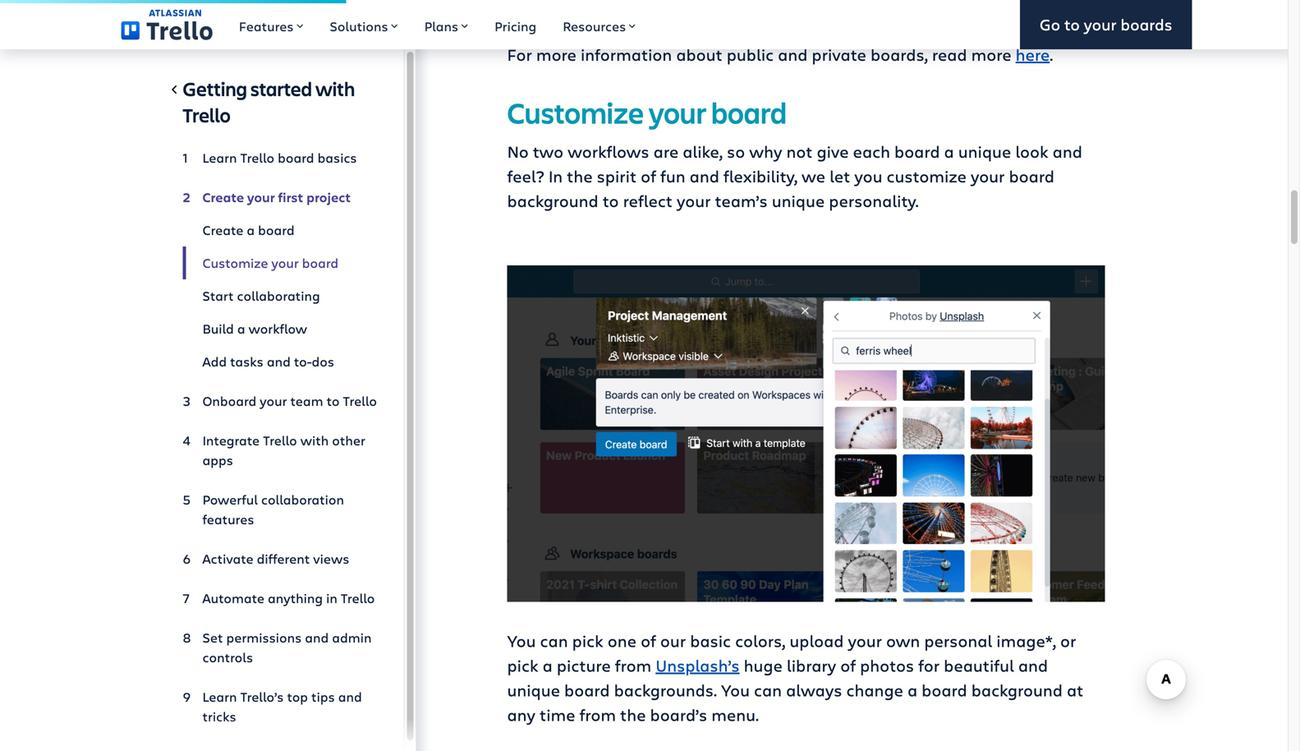 Task type: vqa. For each thing, say whether or not it's contained in the screenshot.
Confluence options menu image
no



Task type: locate. For each thing, give the bounding box(es) containing it.
and down image*,
[[1019, 654, 1049, 676]]

0 vertical spatial can
[[540, 629, 568, 652]]

1 vertical spatial you
[[721, 679, 750, 701]]

1 vertical spatial unique
[[772, 189, 825, 212]]

admin
[[332, 629, 372, 646]]

0 vertical spatial from
[[615, 654, 652, 676]]

to right team
[[327, 392, 340, 410]]

with inside the getting started with trello
[[316, 76, 355, 101]]

upload
[[790, 629, 844, 652]]

with for started
[[316, 76, 355, 101]]

let
[[830, 165, 851, 187]]

1 vertical spatial the
[[620, 703, 646, 726]]

build a workflow
[[203, 320, 307, 337]]

trello up the create your first project
[[240, 149, 275, 166]]

1 horizontal spatial customize
[[507, 93, 644, 132]]

boards
[[1121, 14, 1173, 35]]

1 horizontal spatial pick
[[572, 629, 604, 652]]

unique
[[959, 140, 1012, 162], [772, 189, 825, 212], [507, 679, 560, 701]]

with left other
[[301, 431, 329, 449]]

your left the first
[[247, 188, 275, 206]]

can inside "huge library of photos for beautiful and unique board backgrounds. you can always change a board background at any time from the board's menu."
[[754, 679, 782, 701]]

and right tips
[[338, 688, 362, 705]]

customize for customize your board no two workflows are alike, so why not give each board a unique look and feel? in the spirit of fun and flexibility, we let you customize your board background to reflect your team's unique personality.
[[507, 93, 644, 132]]

to right go
[[1065, 14, 1080, 35]]

we
[[802, 165, 826, 187]]

of inside you can pick one of our basic colors, upload your own personal image*, or pick a picture from
[[641, 629, 656, 652]]

0 vertical spatial create
[[203, 188, 244, 206]]

workflows
[[568, 140, 650, 162]]

personal
[[925, 629, 993, 652]]

change
[[847, 679, 904, 701]]

with inside integrate trello with other apps
[[301, 431, 329, 449]]

0 horizontal spatial to
[[327, 392, 340, 410]]

2 learn from the top
[[203, 688, 237, 705]]

reflect
[[623, 189, 673, 212]]

your left boards
[[1084, 14, 1117, 35]]

0 horizontal spatial unique
[[507, 679, 560, 701]]

from down one
[[615, 654, 652, 676]]

1 learn from the top
[[203, 149, 237, 166]]

your up photos
[[848, 629, 883, 652]]

from right the time
[[580, 703, 616, 726]]

of left fun
[[641, 165, 657, 187]]

start collaborating link
[[183, 279, 378, 312]]

to inside the customize your board no two workflows are alike, so why not give each board a unique look and feel? in the spirit of fun and flexibility, we let you customize your board background to reflect your team's unique personality.
[[603, 189, 619, 212]]

views
[[313, 550, 350, 567]]

pick up any
[[507, 654, 539, 676]]

in
[[549, 165, 563, 187]]

huge
[[744, 654, 783, 676]]

1 vertical spatial of
[[641, 629, 656, 652]]

1 vertical spatial to
[[603, 189, 619, 212]]

1 vertical spatial background
[[972, 679, 1063, 701]]

learn inside "learn trello's top tips and tricks"
[[203, 688, 237, 705]]

of inside the customize your board no two workflows are alike, so why not give each board a unique look and feel? in the spirit of fun and flexibility, we let you customize your board background to reflect your team's unique personality.
[[641, 165, 657, 187]]

you
[[507, 629, 536, 652], [721, 679, 750, 701]]

powerful collaboration features link
[[183, 483, 378, 536]]

a up customize
[[945, 140, 955, 162]]

for more information about public and private boards, read more here .
[[507, 43, 1054, 65]]

automate anything in trello link
[[183, 582, 378, 615]]

learn down getting
[[203, 149, 237, 166]]

can
[[540, 629, 568, 652], [754, 679, 782, 701]]

the right 'in'
[[567, 165, 593, 187]]

.
[[1050, 43, 1054, 65]]

features
[[203, 510, 254, 528]]

started
[[251, 76, 312, 101]]

can down the 'huge'
[[754, 679, 782, 701]]

spirit
[[597, 165, 637, 187]]

top
[[287, 688, 308, 705]]

unique down we
[[772, 189, 825, 212]]

0 horizontal spatial the
[[567, 165, 593, 187]]

add
[[203, 353, 227, 370]]

an image showing how to customize the images on a trello board image
[[507, 265, 1106, 602]]

atlassian trello image
[[121, 9, 213, 40]]

collaboration
[[261, 491, 344, 508]]

a down photos
[[908, 679, 918, 701]]

resources button
[[550, 0, 649, 49]]

2 vertical spatial of
[[841, 654, 856, 676]]

a right build at left top
[[237, 320, 245, 337]]

integrate trello with other apps link
[[183, 424, 378, 477]]

create a board
[[203, 221, 295, 239]]

1 vertical spatial pick
[[507, 654, 539, 676]]

0 horizontal spatial more
[[537, 43, 577, 65]]

board down for
[[922, 679, 968, 701]]

look
[[1016, 140, 1049, 162]]

create a board link
[[183, 214, 378, 247]]

more left 'here'
[[972, 43, 1012, 65]]

0 vertical spatial the
[[567, 165, 593, 187]]

the
[[567, 165, 593, 187], [620, 703, 646, 726]]

0 vertical spatial of
[[641, 165, 657, 187]]

the down backgrounds.
[[620, 703, 646, 726]]

with
[[316, 76, 355, 101], [301, 431, 329, 449]]

fun
[[661, 165, 686, 187]]

pick up picture
[[572, 629, 604, 652]]

and down alike, at the top
[[690, 165, 720, 187]]

0 vertical spatial with
[[316, 76, 355, 101]]

2 vertical spatial to
[[327, 392, 340, 410]]

learn trello's top tips and tricks
[[203, 688, 362, 725]]

not
[[787, 140, 813, 162]]

create inside create a board link
[[203, 221, 244, 239]]

and
[[778, 43, 808, 65], [1053, 140, 1083, 162], [690, 165, 720, 187], [267, 353, 291, 370], [305, 629, 329, 646], [1019, 654, 1049, 676], [338, 688, 362, 705]]

1 horizontal spatial more
[[972, 43, 1012, 65]]

you up menu.
[[721, 679, 750, 701]]

and inside "learn trello's top tips and tricks"
[[338, 688, 362, 705]]

in
[[326, 589, 338, 607]]

getting started with trello
[[183, 76, 355, 128]]

1 vertical spatial customize
[[203, 254, 268, 272]]

with for trello
[[301, 431, 329, 449]]

activate different views
[[203, 550, 350, 567]]

tips
[[311, 688, 335, 705]]

apps
[[203, 451, 233, 469]]

customize
[[887, 165, 967, 187]]

features
[[239, 17, 294, 35]]

of
[[641, 165, 657, 187], [641, 629, 656, 652], [841, 654, 856, 676]]

to down spirit
[[603, 189, 619, 212]]

customize your board link
[[183, 247, 378, 279]]

basics
[[318, 149, 357, 166]]

from
[[615, 654, 652, 676], [580, 703, 616, 726]]

1 vertical spatial with
[[301, 431, 329, 449]]

customize down create a board on the top of the page
[[203, 254, 268, 272]]

and left admin
[[305, 629, 329, 646]]

create up create a board on the top of the page
[[203, 188, 244, 206]]

customize inside the customize your board no two workflows are alike, so why not give each board a unique look and feel? in the spirit of fun and flexibility, we let you customize your board background to reflect your team's unique personality.
[[507, 93, 644, 132]]

0 horizontal spatial customize
[[203, 254, 268, 272]]

you inside "huge library of photos for beautiful and unique board backgrounds. you can always change a board background at any time from the board's menu."
[[721, 679, 750, 701]]

0 vertical spatial background
[[507, 189, 599, 212]]

here
[[1016, 43, 1050, 65]]

1 vertical spatial can
[[754, 679, 782, 701]]

0 horizontal spatial you
[[507, 629, 536, 652]]

your inside you can pick one of our basic colors, upload your own personal image*, or pick a picture from
[[848, 629, 883, 652]]

customize up two
[[507, 93, 644, 132]]

0 horizontal spatial background
[[507, 189, 599, 212]]

activate
[[203, 550, 254, 567]]

permissions
[[226, 629, 302, 646]]

your down create a board link
[[272, 254, 299, 272]]

2 horizontal spatial to
[[1065, 14, 1080, 35]]

1 horizontal spatial you
[[721, 679, 750, 701]]

background down 'in'
[[507, 189, 599, 212]]

activate different views link
[[183, 542, 378, 575]]

background
[[507, 189, 599, 212], [972, 679, 1063, 701]]

of up change
[[841, 654, 856, 676]]

you up any
[[507, 629, 536, 652]]

unique up any
[[507, 679, 560, 701]]

unsplash's
[[656, 654, 740, 676]]

board down the create your first project
[[258, 221, 295, 239]]

0 vertical spatial learn
[[203, 149, 237, 166]]

board up the first
[[278, 149, 314, 166]]

board down picture
[[565, 679, 610, 701]]

0 horizontal spatial pick
[[507, 654, 539, 676]]

to
[[1065, 14, 1080, 35], [603, 189, 619, 212], [327, 392, 340, 410]]

of left our
[[641, 629, 656, 652]]

1 vertical spatial from
[[580, 703, 616, 726]]

with right started
[[316, 76, 355, 101]]

integrate trello with other apps
[[203, 431, 366, 469]]

and inside set permissions and admin controls
[[305, 629, 329, 646]]

photos
[[860, 654, 915, 676]]

trello down getting
[[183, 102, 231, 128]]

you inside you can pick one of our basic colors, upload your own personal image*, or pick a picture from
[[507, 629, 536, 652]]

2 vertical spatial unique
[[507, 679, 560, 701]]

1 horizontal spatial to
[[603, 189, 619, 212]]

create up customize your board
[[203, 221, 244, 239]]

1 horizontal spatial background
[[972, 679, 1063, 701]]

1 horizontal spatial the
[[620, 703, 646, 726]]

a inside build a workflow link
[[237, 320, 245, 337]]

create for create a board
[[203, 221, 244, 239]]

unique left look
[[959, 140, 1012, 162]]

1 horizontal spatial can
[[754, 679, 782, 701]]

can up picture
[[540, 629, 568, 652]]

0 vertical spatial unique
[[959, 140, 1012, 162]]

a left picture
[[543, 654, 553, 676]]

more right for
[[537, 43, 577, 65]]

background down beautiful
[[972, 679, 1063, 701]]

2 create from the top
[[203, 221, 244, 239]]

0 vertical spatial customize
[[507, 93, 644, 132]]

learn up tricks
[[203, 688, 237, 705]]

trello down onboard your team to trello link at the left bottom
[[263, 431, 297, 449]]

beautiful
[[944, 654, 1015, 676]]

0 horizontal spatial can
[[540, 629, 568, 652]]

customize your board no two workflows are alike, so why not give each board a unique look and feel? in the spirit of fun and flexibility, we let you customize your board background to reflect your team's unique personality.
[[507, 93, 1083, 212]]

0 vertical spatial pick
[[572, 629, 604, 652]]

one
[[608, 629, 637, 652]]

start
[[203, 287, 234, 304]]

own
[[887, 629, 921, 652]]

1 create from the top
[[203, 188, 244, 206]]

0 vertical spatial to
[[1065, 14, 1080, 35]]

0 vertical spatial you
[[507, 629, 536, 652]]

pick
[[572, 629, 604, 652], [507, 654, 539, 676]]

1 horizontal spatial unique
[[772, 189, 825, 212]]

1 vertical spatial create
[[203, 221, 244, 239]]

1 vertical spatial learn
[[203, 688, 237, 705]]

a up customize your board
[[247, 221, 255, 239]]

to inside onboard your team to trello link
[[327, 392, 340, 410]]

more
[[537, 43, 577, 65], [972, 43, 1012, 65]]

the inside "huge library of photos for beautiful and unique board backgrounds. you can always change a board background at any time from the board's menu."
[[620, 703, 646, 726]]

a inside create a board link
[[247, 221, 255, 239]]

learn trello board basics link
[[183, 141, 378, 174]]

a inside you can pick one of our basic colors, upload your own personal image*, or pick a picture from
[[543, 654, 553, 676]]

features button
[[226, 0, 317, 49]]

create inside 'create your first project' link
[[203, 188, 244, 206]]



Task type: describe. For each thing, give the bounding box(es) containing it.
read
[[933, 43, 968, 65]]

customize for customize your board
[[203, 254, 268, 272]]

anything
[[268, 589, 323, 607]]

learn trello's top tips and tricks link
[[183, 680, 378, 733]]

other
[[332, 431, 366, 449]]

board's
[[650, 703, 708, 726]]

getting
[[183, 76, 247, 101]]

no
[[507, 140, 529, 162]]

for
[[919, 654, 940, 676]]

a inside "huge library of photos for beautiful and unique board backgrounds. you can always change a board background at any time from the board's menu."
[[908, 679, 918, 701]]

public
[[727, 43, 774, 65]]

from inside "huge library of photos for beautiful and unique board backgrounds. you can always change a board background at any time from the board's menu."
[[580, 703, 616, 726]]

backgrounds.
[[614, 679, 717, 701]]

or
[[1061, 629, 1077, 652]]

tricks
[[203, 707, 236, 725]]

create your first project
[[203, 188, 351, 206]]

feel?
[[507, 165, 545, 187]]

at
[[1067, 679, 1084, 701]]

image*,
[[997, 629, 1057, 652]]

integrate
[[203, 431, 260, 449]]

collaborating
[[237, 287, 320, 304]]

to-
[[294, 353, 312, 370]]

build a workflow link
[[183, 312, 378, 345]]

here link
[[1016, 43, 1050, 65]]

personality.
[[829, 189, 919, 212]]

1 more from the left
[[537, 43, 577, 65]]

each
[[853, 140, 891, 162]]

set permissions and admin controls link
[[183, 621, 378, 674]]

board down create a board link
[[302, 254, 339, 272]]

team's
[[715, 189, 768, 212]]

getting started with trello link
[[183, 76, 378, 135]]

about
[[677, 43, 723, 65]]

unique inside "huge library of photos for beautiful and unique board backgrounds. you can always change a board background at any time from the board's menu."
[[507, 679, 560, 701]]

so
[[727, 140, 745, 162]]

why
[[750, 140, 783, 162]]

your up are
[[649, 93, 707, 132]]

learn for learn trello's top tips and tricks
[[203, 688, 237, 705]]

trello inside integrate trello with other apps
[[263, 431, 297, 449]]

always
[[786, 679, 843, 701]]

powerful
[[203, 491, 258, 508]]

learn for learn trello board basics
[[203, 149, 237, 166]]

and right look
[[1053, 140, 1083, 162]]

alike,
[[683, 140, 723, 162]]

project
[[307, 188, 351, 206]]

and inside "huge library of photos for beautiful and unique board backgrounds. you can always change a board background at any time from the board's menu."
[[1019, 654, 1049, 676]]

from inside you can pick one of our basic colors, upload your own personal image*, or pick a picture from
[[615, 654, 652, 676]]

onboard your team to trello link
[[183, 385, 378, 417]]

background inside "huge library of photos for beautiful and unique board backgrounds. you can always change a board background at any time from the board's menu."
[[972, 679, 1063, 701]]

our
[[661, 629, 686, 652]]

board up so
[[712, 93, 787, 132]]

automate
[[203, 589, 265, 607]]

library
[[787, 654, 837, 676]]

your right customize
[[971, 165, 1005, 187]]

of inside "huge library of photos for beautiful and unique board backgrounds. you can always change a board background at any time from the board's menu."
[[841, 654, 856, 676]]

first
[[278, 188, 303, 206]]

can inside you can pick one of our basic colors, upload your own personal image*, or pick a picture from
[[540, 629, 568, 652]]

you can pick one of our basic colors, upload your own personal image*, or pick a picture from
[[507, 629, 1077, 676]]

board down look
[[1009, 165, 1055, 187]]

two
[[533, 140, 564, 162]]

board up customize
[[895, 140, 940, 162]]

powerful collaboration features
[[203, 491, 344, 528]]

basic
[[690, 629, 731, 652]]

create for create your first project
[[203, 188, 244, 206]]

to inside go to your boards link
[[1065, 14, 1080, 35]]

trello right in at the left bottom of page
[[341, 589, 375, 607]]

solutions button
[[317, 0, 411, 49]]

and right public
[[778, 43, 808, 65]]

add tasks and to-dos link
[[183, 345, 378, 378]]

and left to-
[[267, 353, 291, 370]]

build
[[203, 320, 234, 337]]

for
[[507, 43, 532, 65]]

set
[[203, 629, 223, 646]]

onboard your team to trello
[[203, 392, 377, 410]]

boards,
[[871, 43, 928, 65]]

start collaborating
[[203, 287, 320, 304]]

your down fun
[[677, 189, 711, 212]]

2 horizontal spatial unique
[[959, 140, 1012, 162]]

time
[[540, 703, 576, 726]]

give
[[817, 140, 849, 162]]

learn trello board basics
[[203, 149, 357, 166]]

team
[[290, 392, 323, 410]]

plans
[[425, 17, 459, 35]]

private
[[812, 43, 867, 65]]

page progress progress bar
[[0, 0, 363, 3]]

trello up other
[[343, 392, 377, 410]]

background inside the customize your board no two workflows are alike, so why not give each board a unique look and feel? in the spirit of fun and flexibility, we let you customize your board background to reflect your team's unique personality.
[[507, 189, 599, 212]]

huge library of photos for beautiful and unique board backgrounds. you can always change a board background at any time from the board's menu.
[[507, 654, 1084, 726]]

plans button
[[411, 0, 482, 49]]

onboard
[[203, 392, 257, 410]]

create your first project link
[[183, 181, 378, 214]]

controls
[[203, 648, 253, 666]]

a inside the customize your board no two workflows are alike, so why not give each board a unique look and feel? in the spirit of fun and flexibility, we let you customize your board background to reflect your team's unique personality.
[[945, 140, 955, 162]]

go
[[1040, 14, 1061, 35]]

the inside the customize your board no two workflows are alike, so why not give each board a unique look and feel? in the spirit of fun and flexibility, we let you customize your board background to reflect your team's unique personality.
[[567, 165, 593, 187]]

colors,
[[735, 629, 786, 652]]

solutions
[[330, 17, 388, 35]]

are
[[654, 140, 679, 162]]

2 more from the left
[[972, 43, 1012, 65]]

trello inside the getting started with trello
[[183, 102, 231, 128]]

picture
[[557, 654, 611, 676]]

you
[[855, 165, 883, 187]]

pricing link
[[482, 0, 550, 49]]

set permissions and admin controls
[[203, 629, 372, 666]]

your left team
[[260, 392, 287, 410]]



